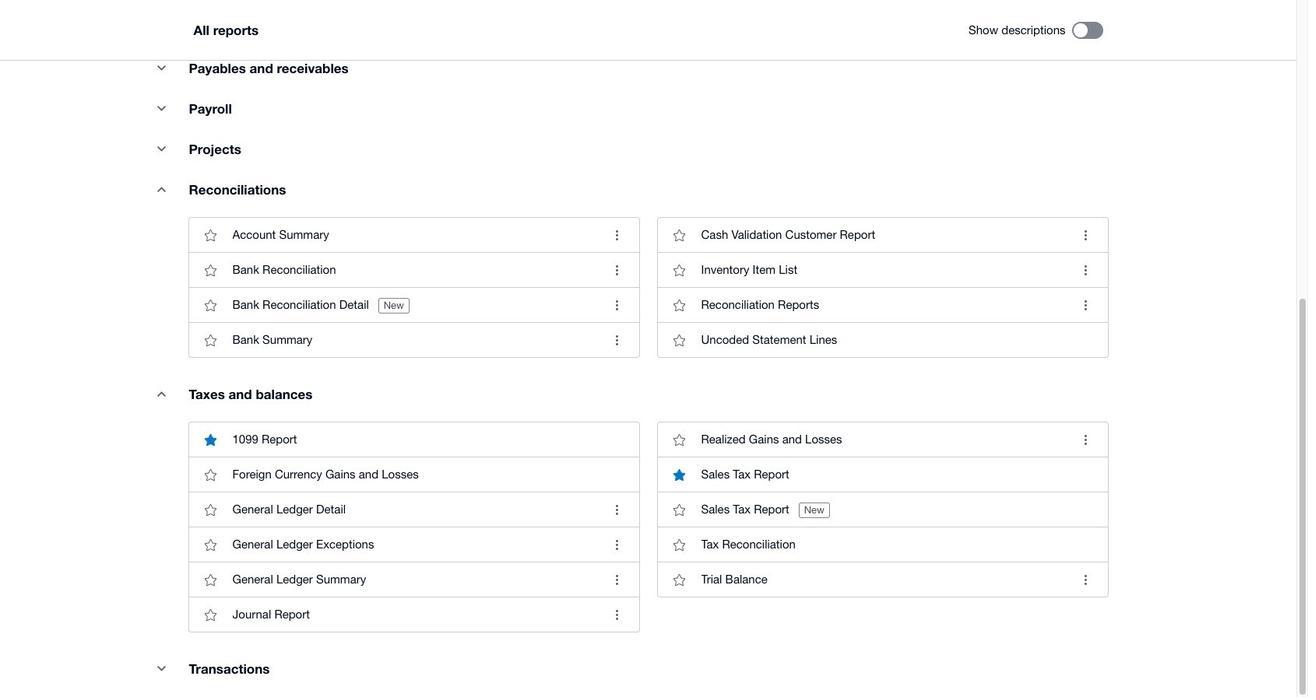 Task type: describe. For each thing, give the bounding box(es) containing it.
1 more options image from the top
[[1070, 220, 1102, 251]]

1 favorite image from the top
[[195, 220, 226, 251]]

1 favorite image from the top
[[195, 290, 226, 321]]

expand report group image
[[146, 174, 177, 205]]

2 collapse report group image from the top
[[146, 654, 177, 685]]

2 collapse report group image from the top
[[146, 133, 177, 165]]

1 more options image from the top
[[1070, 290, 1102, 321]]

remove favorite image
[[195, 425, 226, 456]]

expand report group image
[[146, 379, 177, 410]]

1 collapse report group image from the top
[[146, 93, 177, 124]]

3 favorite image from the top
[[195, 325, 226, 356]]

4 favorite image from the top
[[195, 460, 226, 491]]

5 favorite image from the top
[[195, 495, 226, 526]]



Task type: locate. For each thing, give the bounding box(es) containing it.
more options image
[[1070, 290, 1102, 321], [1070, 425, 1102, 456]]

1 vertical spatial collapse report group image
[[146, 133, 177, 165]]

0 vertical spatial collapse report group image
[[146, 52, 177, 84]]

1 vertical spatial favorite image
[[195, 600, 226, 631]]

favorite image
[[195, 290, 226, 321], [195, 600, 226, 631]]

6 favorite image from the top
[[195, 530, 226, 561]]

1 vertical spatial more options image
[[1070, 425, 1102, 456]]

favorite image
[[195, 220, 226, 251], [195, 255, 226, 286], [195, 325, 226, 356], [195, 460, 226, 491], [195, 495, 226, 526], [195, 530, 226, 561], [195, 565, 226, 596]]

2 more options image from the top
[[1070, 425, 1102, 456]]

7 favorite image from the top
[[195, 565, 226, 596]]

2 more options image from the top
[[1070, 255, 1102, 286]]

2 vertical spatial more options image
[[1070, 565, 1102, 596]]

collapse report group image
[[146, 52, 177, 84], [146, 133, 177, 165]]

1 vertical spatial collapse report group image
[[146, 654, 177, 685]]

1 vertical spatial more options image
[[1070, 255, 1102, 286]]

3 more options image from the top
[[1070, 565, 1102, 596]]

0 vertical spatial more options image
[[1070, 290, 1102, 321]]

1 collapse report group image from the top
[[146, 52, 177, 84]]

2 favorite image from the top
[[195, 600, 226, 631]]

0 vertical spatial collapse report group image
[[146, 93, 177, 124]]

more options image
[[1070, 220, 1102, 251], [1070, 255, 1102, 286], [1070, 565, 1102, 596]]

collapse report group image
[[146, 93, 177, 124], [146, 654, 177, 685]]

2 favorite image from the top
[[195, 255, 226, 286]]

0 vertical spatial favorite image
[[195, 290, 226, 321]]

0 vertical spatial more options image
[[1070, 220, 1102, 251]]



Task type: vqa. For each thing, say whether or not it's contained in the screenshot.
the topmost More Options icon
yes



